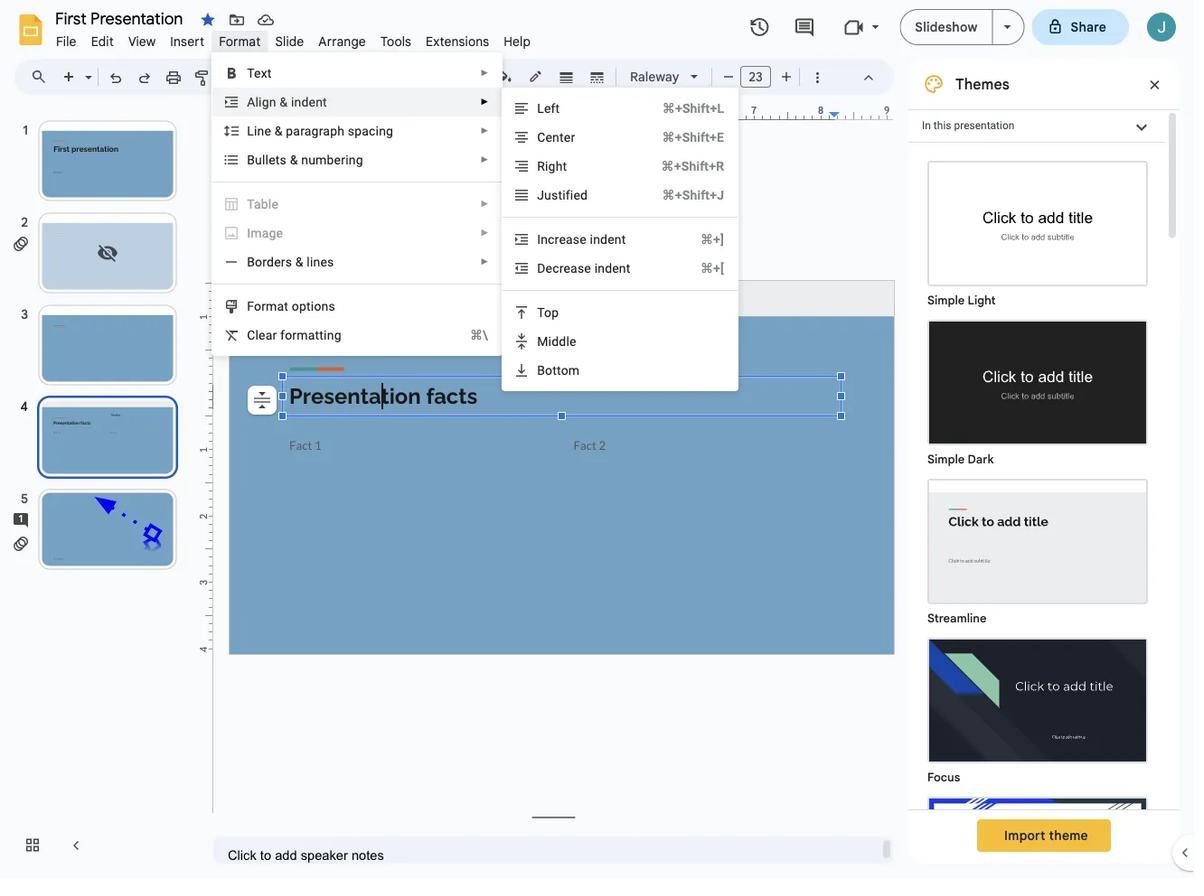 Task type: locate. For each thing, give the bounding box(es) containing it.
⌘\
[[470, 328, 488, 343]]

indent up paragraph
[[291, 94, 327, 109]]

0 horizontal spatial i
[[247, 226, 251, 240]]

menu
[[496, 0, 739, 616], [212, 52, 503, 356]]

6 ► from the top
[[480, 228, 489, 238]]

right r element
[[537, 159, 573, 174]]

4 ► from the top
[[480, 155, 489, 165]]

1 vertical spatial l
[[247, 123, 254, 138]]

table 2 element
[[247, 197, 284, 212]]

1 simple from the top
[[928, 293, 965, 308]]

&
[[280, 94, 288, 109], [275, 123, 283, 138], [290, 152, 298, 167], [295, 255, 304, 269]]

middle m element
[[537, 334, 582, 349]]

2 ► from the top
[[480, 97, 489, 107]]

lines
[[307, 255, 334, 269]]

⌘+shift+e
[[662, 130, 724, 145]]

0 vertical spatial format
[[219, 33, 261, 49]]

view menu item
[[121, 31, 163, 52]]

1 horizontal spatial l
[[537, 101, 544, 116]]

i
[[247, 226, 251, 240], [537, 232, 541, 247]]

l eft
[[537, 101, 560, 116]]

edit
[[91, 33, 114, 49]]

c enter
[[537, 130, 575, 145]]

option
[[248, 386, 277, 415]]

import
[[1005, 828, 1046, 844]]

indent down increase indent i 'element'
[[595, 261, 631, 276]]

increase indent i element
[[537, 232, 632, 247]]

⌘+]
[[701, 232, 724, 247]]

simple light
[[928, 293, 996, 308]]

i ncrease indent
[[537, 232, 626, 247]]

& left the lines
[[295, 255, 304, 269]]

in this presentation
[[922, 119, 1015, 132]]

bulle t s & numbering
[[247, 152, 363, 167]]

c up r
[[537, 130, 546, 145]]

indent for i ncrease indent
[[590, 232, 626, 247]]

table
[[247, 197, 278, 212]]

►
[[480, 68, 489, 78], [480, 97, 489, 107], [480, 126, 489, 136], [480, 155, 489, 165], [480, 199, 489, 209], [480, 228, 489, 238], [480, 257, 489, 267]]

decrease indent d element
[[537, 261, 636, 276]]

borders & lines
[[247, 255, 334, 269]]

share button
[[1032, 9, 1129, 45]]

line & paragraph spacing l element
[[247, 123, 399, 138]]

5 ► from the top
[[480, 199, 489, 209]]

bullets & numbering t element
[[247, 152, 369, 167]]

border dash option
[[587, 64, 608, 90]]

c
[[537, 130, 546, 145], [247, 328, 255, 343]]

indent for d ecrease indent
[[595, 261, 631, 276]]

l down border color: transparent icon
[[537, 101, 544, 116]]

2 simple from the top
[[928, 453, 965, 467]]

i up 'd'
[[537, 232, 541, 247]]

format for format
[[219, 33, 261, 49]]

in
[[922, 119, 931, 132]]

1 vertical spatial simple
[[928, 453, 965, 467]]

1 horizontal spatial c
[[537, 130, 546, 145]]

image m element
[[247, 226, 289, 240]]

file
[[56, 33, 77, 49]]

l ine & paragraph spacing
[[247, 123, 393, 138]]

op
[[544, 305, 559, 320]]

simple left dark
[[928, 453, 965, 467]]

top t element
[[537, 305, 564, 320]]

in this presentation tab
[[909, 109, 1165, 143]]

0 horizontal spatial l
[[247, 123, 254, 138]]

simple left 'light'
[[928, 293, 965, 308]]

simple
[[928, 293, 965, 308], [928, 453, 965, 467]]

i m age
[[247, 226, 283, 240]]

s
[[280, 152, 287, 167]]

i inside menu item
[[247, 226, 251, 240]]

0 horizontal spatial c
[[247, 328, 255, 343]]

1 vertical spatial indent
[[590, 232, 626, 247]]

l for eft
[[537, 101, 544, 116]]

Font size field
[[740, 66, 778, 92]]

0 vertical spatial simple
[[928, 293, 965, 308]]

tools menu item
[[373, 31, 419, 52]]

menu item
[[213, 219, 502, 248]]

formatting
[[280, 328, 341, 343]]

ecrease
[[546, 261, 591, 276]]

⌘+shift+e element
[[640, 128, 724, 146]]

arrange
[[319, 33, 366, 49]]

Star checkbox
[[195, 7, 221, 33]]

format up lear
[[247, 299, 289, 314]]

option group
[[909, 143, 1165, 879]]

menu containing l
[[496, 0, 739, 616]]

text
[[247, 66, 272, 80]]

insert
[[170, 33, 204, 49]]

iddle
[[548, 334, 576, 349]]

► for text
[[480, 68, 489, 78]]

presentation options image
[[1004, 25, 1011, 29]]

b ottom
[[537, 363, 580, 378]]

l
[[537, 101, 544, 116], [247, 123, 254, 138]]

indent up decrease indent d element
[[590, 232, 626, 247]]

& right lign
[[280, 94, 288, 109]]

format
[[219, 33, 261, 49], [247, 299, 289, 314]]

bulle
[[247, 152, 276, 167]]

0 vertical spatial c
[[537, 130, 546, 145]]

format up text
[[219, 33, 261, 49]]

eft
[[544, 101, 560, 116]]

import theme button
[[977, 820, 1111, 853]]

Focus radio
[[919, 629, 1157, 788]]

clear formatting c element
[[247, 328, 347, 343]]

& right s
[[290, 152, 298, 167]]

main toolbar
[[53, 63, 832, 92]]

right margin image
[[830, 106, 894, 119]]

table menu item
[[213, 190, 502, 219]]

c down format options
[[247, 328, 255, 343]]

l for ine
[[247, 123, 254, 138]]

raleway
[[630, 69, 679, 85]]

fill color: transparent image
[[495, 64, 516, 88]]

extensions
[[426, 33, 489, 49]]

theme
[[1049, 828, 1088, 844]]

ottom
[[545, 363, 580, 378]]

menu bar
[[49, 24, 538, 53]]

► inside table menu item
[[480, 199, 489, 209]]

1 horizontal spatial i
[[537, 232, 541, 247]]

navigation
[[0, 102, 199, 879]]

slideshow button
[[900, 9, 993, 45]]

enter
[[546, 130, 575, 145]]

option group containing simple light
[[909, 143, 1165, 879]]

tools
[[381, 33, 411, 49]]

1 vertical spatial format
[[247, 299, 289, 314]]

0 vertical spatial l
[[537, 101, 544, 116]]

l down left margin "image"
[[247, 123, 254, 138]]

format options \ element
[[247, 299, 341, 314]]

Rename text field
[[49, 7, 193, 29]]

1 vertical spatial c
[[247, 328, 255, 343]]

7 ► from the top
[[480, 257, 489, 267]]

i left age
[[247, 226, 251, 240]]

1 ► from the top
[[480, 68, 489, 78]]

themes section
[[909, 59, 1180, 879]]

spacing
[[348, 123, 393, 138]]

indent
[[291, 94, 327, 109], [590, 232, 626, 247], [595, 261, 631, 276]]

menu bar containing file
[[49, 24, 538, 53]]

⌘+[
[[701, 261, 724, 276]]

c for lear
[[247, 328, 255, 343]]

new slide with layout image
[[80, 65, 92, 71]]

2 vertical spatial indent
[[595, 261, 631, 276]]

extensions menu item
[[419, 31, 497, 52]]

r ight
[[537, 159, 567, 174]]

insert menu item
[[163, 31, 212, 52]]

format inside menu item
[[219, 33, 261, 49]]



Task type: vqa. For each thing, say whether or not it's contained in the screenshot.


Task type: describe. For each thing, give the bounding box(es) containing it.
⌘+shift+j
[[662, 188, 724, 203]]

3 ► from the top
[[480, 126, 489, 136]]

simple dark
[[928, 453, 994, 467]]

Menus field
[[23, 64, 62, 90]]

borders & lines q element
[[247, 255, 340, 269]]

t
[[537, 305, 544, 320]]

ine
[[254, 123, 271, 138]]

j ustified
[[537, 188, 588, 203]]

r
[[537, 159, 545, 174]]

lign
[[255, 94, 276, 109]]

m
[[537, 334, 548, 349]]

simple for simple dark
[[928, 453, 965, 467]]

a lign & indent
[[247, 94, 327, 109]]

themes application
[[0, 0, 1194, 879]]

slide
[[275, 33, 304, 49]]

menu containing text
[[212, 52, 503, 356]]

borders
[[247, 255, 292, 269]]

⌘+shift+l
[[662, 101, 724, 116]]

menu item containing i
[[213, 219, 502, 248]]

► for bulle
[[480, 155, 489, 165]]

align & indent a element
[[247, 94, 333, 109]]

Streamline radio
[[919, 470, 1157, 629]]

c for enter
[[537, 130, 546, 145]]

view
[[128, 33, 156, 49]]

ustified
[[544, 188, 588, 203]]

justified j element
[[537, 188, 593, 203]]

presentation
[[954, 119, 1015, 132]]

► for borders & lines
[[480, 257, 489, 267]]

help menu item
[[497, 31, 538, 52]]

⌘+shift+j element
[[641, 186, 724, 204]]

m
[[251, 226, 262, 240]]

numbering
[[301, 152, 363, 167]]

& right ine
[[275, 123, 283, 138]]

age
[[262, 226, 283, 240]]

⌘+right bracket element
[[679, 231, 724, 249]]

a
[[247, 94, 255, 109]]

t
[[276, 152, 280, 167]]

center c element
[[537, 130, 581, 145]]

c lear formatting
[[247, 328, 341, 343]]

this
[[934, 119, 952, 132]]

border weight option
[[556, 64, 577, 90]]

Simple Dark radio
[[919, 311, 1157, 470]]

Simple Light radio
[[919, 152, 1157, 879]]

menu bar banner
[[0, 0, 1194, 879]]

i for m
[[247, 226, 251, 240]]

streamline
[[928, 612, 987, 626]]

format for format options
[[247, 299, 289, 314]]

m iddle
[[537, 334, 576, 349]]

arrange menu item
[[311, 31, 373, 52]]

ight
[[545, 159, 567, 174]]

help
[[504, 33, 531, 49]]

import theme
[[1005, 828, 1088, 844]]

⌘backslash element
[[448, 326, 488, 344]]

d ecrease indent
[[537, 261, 631, 276]]

light
[[968, 293, 996, 308]]

navigation inside themes application
[[0, 102, 199, 879]]

► for i
[[480, 228, 489, 238]]

ncrease
[[541, 232, 587, 247]]

t op
[[537, 305, 559, 320]]

Shift radio
[[919, 788, 1157, 879]]

b
[[537, 363, 545, 378]]

lear
[[255, 328, 277, 343]]

file menu item
[[49, 31, 84, 52]]

⌘+shift+l element
[[641, 99, 724, 118]]

⌘+left bracket element
[[679, 259, 724, 278]]

option group inside themes "section"
[[909, 143, 1165, 879]]

menu bar inside 'menu bar' banner
[[49, 24, 538, 53]]

j
[[537, 188, 544, 203]]

► for table
[[480, 199, 489, 209]]

format options
[[247, 299, 335, 314]]

dark
[[968, 453, 994, 467]]

bottom b element
[[537, 363, 585, 378]]

Font size text field
[[741, 66, 770, 88]]

text s element
[[247, 66, 277, 80]]

themes
[[956, 75, 1010, 93]]

share
[[1071, 19, 1107, 35]]

slide menu item
[[268, 31, 311, 52]]

simple for simple light
[[928, 293, 965, 308]]

shift image
[[929, 799, 1146, 879]]

⌘+shift+r element
[[640, 157, 724, 175]]

⌘+shift+r
[[661, 159, 724, 174]]

paragraph
[[286, 123, 345, 138]]

i for ncrease
[[537, 232, 541, 247]]

focus
[[928, 771, 960, 785]]

options
[[292, 299, 335, 314]]

format menu item
[[212, 31, 268, 52]]

d
[[537, 261, 546, 276]]

raleway option
[[630, 64, 680, 90]]

left margin image
[[231, 106, 295, 119]]

slideshow
[[915, 19, 978, 35]]

0 vertical spatial indent
[[291, 94, 327, 109]]

border color: transparent image
[[526, 64, 547, 88]]

edit menu item
[[84, 31, 121, 52]]

left l element
[[537, 101, 565, 116]]

shrink text on overflow image
[[250, 388, 275, 413]]



